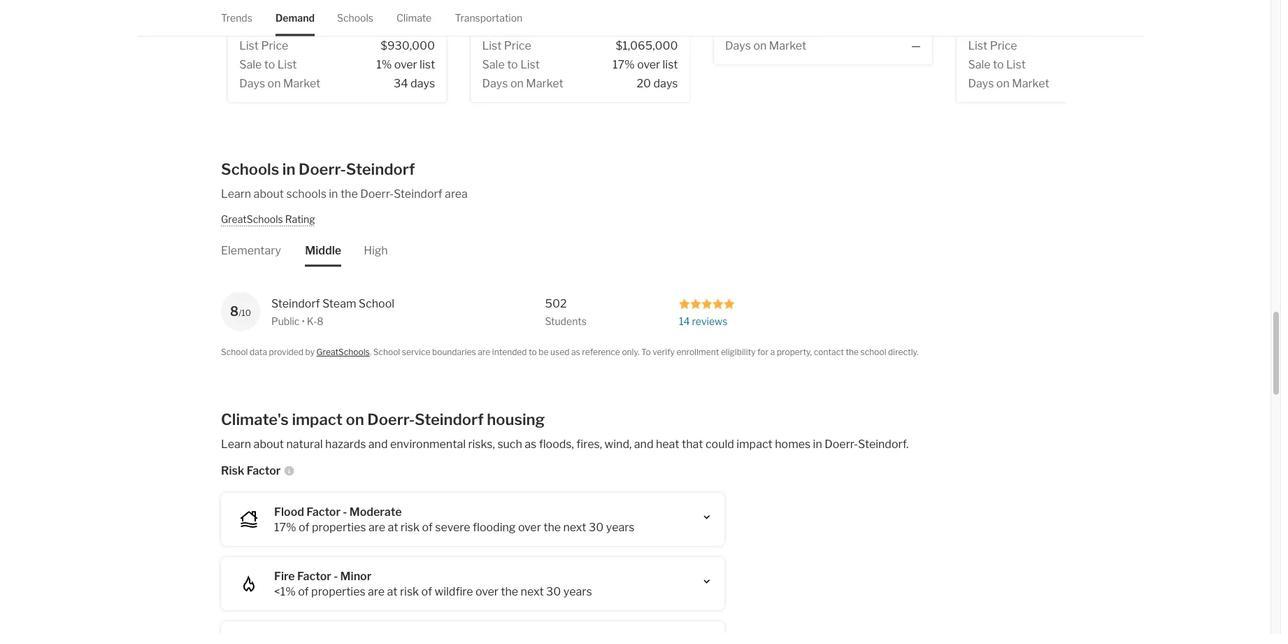 Task type: describe. For each thing, give the bounding box(es) containing it.
are for minor
[[368, 585, 385, 598]]

such
[[498, 437, 523, 451]]

steam
[[323, 297, 356, 310]]

$1,065,000
[[616, 38, 678, 52]]

school left data
[[221, 347, 248, 357]]

of left wildfire
[[422, 585, 432, 598]]

<1%
[[274, 585, 296, 598]]

schools
[[286, 187, 327, 200]]

wildfire
[[435, 585, 473, 598]]

days for 34
[[239, 76, 265, 90]]

list for 1% over list
[[420, 57, 435, 71]]

30 inside fire factor - minor <1% of properties are at risk of wildfire over the next 30 years
[[546, 585, 561, 598]]

34
[[394, 76, 408, 90]]

20 days
[[637, 76, 678, 90]]

factor for flood
[[307, 505, 341, 519]]

school data provided by greatschools . school service boundaries are intended to be used as reference only. to verify enrollment eligibility for a property, contact the school directly.
[[221, 347, 919, 357]]

list price for 17% over list
[[482, 38, 532, 52]]

service
[[402, 347, 431, 357]]

property,
[[777, 347, 812, 357]]

by
[[305, 347, 315, 357]]

risk for wildfire
[[400, 585, 419, 598]]

steindorf steam school button
[[271, 295, 464, 312]]

doerr- up high element
[[360, 187, 394, 200]]

502 students
[[545, 297, 587, 327]]

•
[[302, 315, 305, 327]]

steindorf up the environmental
[[415, 410, 484, 429]]

2881 for $1,065,000
[[482, 12, 503, 22]]

1 horizontal spatial in
[[329, 187, 338, 200]]

moderate
[[350, 505, 402, 519]]

trends
[[221, 12, 252, 24]]

next inside fire factor - minor <1% of properties are at risk of wildfire over the next 30 years
[[521, 585, 544, 598]]

provided
[[269, 347, 304, 357]]

elementary
[[221, 244, 281, 257]]

34 days
[[394, 76, 435, 90]]

95124 for $1,065,000
[[634, 12, 659, 22]]

sale inside "list price sale to list days on market"
[[969, 57, 991, 71]]

about for natural
[[254, 437, 284, 451]]

20
[[637, 76, 651, 90]]

1% over list
[[377, 57, 435, 71]]

only.
[[622, 347, 640, 357]]

reference
[[582, 347, 620, 357]]

middle element
[[305, 226, 342, 267]]

8 inside steindorf steam school public • k-8
[[317, 315, 324, 327]]

0 vertical spatial as
[[572, 347, 580, 357]]

that
[[682, 437, 703, 451]]

homes
[[775, 437, 811, 451]]

doerr- up schools
[[299, 160, 346, 179]]

climate link
[[397, 0, 432, 36]]

0 vertical spatial are
[[478, 347, 491, 357]]

over inside fire factor - minor <1% of properties are at risk of wildfire over the next 30 years
[[476, 585, 499, 598]]

hazards
[[325, 437, 366, 451]]

environmental
[[390, 437, 466, 451]]

floods,
[[539, 437, 574, 451]]

of down flood
[[299, 520, 310, 534]]

risk for severe
[[401, 520, 420, 534]]

enrollment
[[677, 347, 719, 357]]

—
[[912, 38, 921, 52]]

school inside steindorf steam school public • k-8
[[359, 297, 395, 310]]

days for 34 days
[[411, 76, 435, 90]]

sale to list for 1% over list
[[239, 57, 297, 71]]

data
[[250, 347, 267, 357]]

1%
[[377, 57, 392, 71]]

climate
[[397, 12, 432, 24]]

intended
[[492, 347, 527, 357]]

0 horizontal spatial 8
[[230, 304, 239, 319]]

eligibility
[[721, 347, 756, 357]]

area
[[445, 187, 468, 200]]

directly.
[[889, 347, 919, 357]]

high
[[364, 244, 388, 257]]

0 horizontal spatial impact
[[292, 410, 343, 429]]

flood factor - moderate 17% of properties are at risk of severe flooding over the next 30 years
[[274, 505, 635, 534]]

fire
[[274, 569, 295, 583]]

students
[[545, 315, 587, 327]]

steindorf.
[[858, 437, 909, 451]]

school
[[861, 347, 887, 357]]

risk factor
[[221, 464, 281, 477]]

greatschools link
[[317, 347, 370, 357]]

price for 17% over list
[[504, 38, 532, 52]]

2881 for $930,000
[[239, 12, 260, 22]]

2881 meridian ave #202, san jose, ca 95124
[[239, 12, 416, 22]]

17% over list
[[613, 57, 678, 71]]

meridian for $1,065,000
[[504, 12, 539, 22]]

at for minor
[[387, 585, 398, 598]]

17% inside flood factor - moderate 17% of properties are at risk of severe flooding over the next 30 years
[[274, 520, 296, 534]]

$930,000
[[381, 38, 435, 52]]

greatschools rating
[[221, 213, 315, 225]]

1 and from the left
[[369, 437, 388, 451]]

days for 20 days
[[654, 76, 678, 90]]

flooding
[[473, 520, 516, 534]]

days inside "list price sale to list days on market"
[[969, 76, 994, 90]]

severe
[[435, 520, 471, 534]]

boundaries
[[432, 347, 476, 357]]

over inside flood factor - moderate 17% of properties are at risk of severe flooding over the next 30 years
[[518, 520, 541, 534]]

steindorf left area
[[394, 187, 443, 200]]

over down $930,000
[[394, 57, 417, 71]]

list price for 1% over list
[[239, 38, 288, 52]]

14 reviews
[[679, 315, 728, 327]]

properties for moderate
[[312, 520, 366, 534]]

on for —
[[754, 38, 767, 52]]

elementary element
[[221, 226, 281, 267]]

san for $1,065,000
[[582, 12, 597, 22]]

- for moderate
[[343, 505, 347, 519]]

jose, for $930,000
[[355, 12, 375, 22]]

are for moderate
[[369, 520, 385, 534]]

502
[[545, 297, 567, 310]]

doerr- right homes
[[825, 437, 858, 451]]

2 horizontal spatial in
[[813, 437, 823, 451]]

k-
[[307, 315, 317, 327]]

public
[[271, 315, 300, 327]]

list price sale to list days on market
[[969, 38, 1050, 90]]

housing
[[487, 410, 545, 429]]

- for minor
[[334, 569, 338, 583]]

climate's impact on doerr-steindorf housing
[[221, 410, 545, 429]]

the inside fire factor - minor <1% of properties are at risk of wildfire over the next 30 years
[[501, 585, 518, 598]]

could
[[706, 437, 734, 451]]



Task type: locate. For each thing, give the bounding box(es) containing it.
1 horizontal spatial ave
[[540, 12, 555, 22]]

0 vertical spatial next
[[564, 520, 587, 534]]

the right flooding
[[544, 520, 561, 534]]

1 vertical spatial factor
[[307, 505, 341, 519]]

3 sale from the left
[[969, 57, 991, 71]]

impact
[[292, 410, 343, 429], [737, 437, 773, 451]]

at down moderate
[[388, 520, 398, 534]]

risk
[[221, 464, 244, 477]]

0 horizontal spatial meridian
[[261, 12, 296, 22]]

- left moderate
[[343, 505, 347, 519]]

ca up $1,065,000
[[620, 12, 632, 22]]

0 horizontal spatial sale
[[239, 57, 262, 71]]

1 horizontal spatial days on market
[[482, 76, 564, 90]]

1 horizontal spatial -
[[343, 505, 347, 519]]

sale to list for 17% over list
[[482, 57, 540, 71]]

schools for schools
[[337, 12, 374, 24]]

market for —
[[769, 38, 807, 52]]

san right "#202,"
[[339, 12, 353, 22]]

days
[[411, 76, 435, 90], [654, 76, 678, 90]]

1 vertical spatial properties
[[311, 585, 366, 598]]

0 vertical spatial about
[[254, 187, 284, 200]]

2 price from the left
[[504, 38, 532, 52]]

1 horizontal spatial jose,
[[599, 12, 618, 22]]

minor
[[340, 569, 372, 583]]

fires,
[[577, 437, 602, 451]]

properties inside fire factor - minor <1% of properties are at risk of wildfire over the next 30 years
[[311, 585, 366, 598]]

1 about from the top
[[254, 187, 284, 200]]

climate's
[[221, 410, 289, 429]]

0 horizontal spatial 30
[[546, 585, 561, 598]]

and down climate's impact on doerr-steindorf housing
[[369, 437, 388, 451]]

properties inside flood factor - moderate 17% of properties are at risk of severe flooding over the next 30 years
[[312, 520, 366, 534]]

price inside "list price sale to list days on market"
[[990, 38, 1018, 52]]

0 horizontal spatial years
[[564, 585, 592, 598]]

2 vertical spatial in
[[813, 437, 823, 451]]

0 vertical spatial greatschools
[[221, 213, 283, 225]]

factor inside fire factor - minor <1% of properties are at risk of wildfire over the next 30 years
[[297, 569, 331, 583]]

1 horizontal spatial 8
[[317, 315, 324, 327]]

- inside flood factor - moderate 17% of properties are at risk of severe flooding over the next 30 years
[[343, 505, 347, 519]]

1 horizontal spatial 17%
[[613, 57, 635, 71]]

1 95124 from the left
[[390, 12, 416, 22]]

jose, right #364,
[[599, 12, 618, 22]]

1 horizontal spatial and
[[634, 437, 654, 451]]

.
[[370, 347, 372, 357]]

verify
[[653, 347, 675, 357]]

1 ca from the left
[[377, 12, 388, 22]]

at
[[388, 520, 398, 534], [387, 585, 398, 598]]

2 about from the top
[[254, 437, 284, 451]]

sale to list down demand link
[[239, 57, 297, 71]]

reviews
[[692, 315, 728, 327]]

ca for $1,065,000
[[620, 12, 632, 22]]

1 ave from the left
[[297, 12, 312, 22]]

1 list from the left
[[420, 57, 435, 71]]

2 and from the left
[[634, 437, 654, 451]]

17% down $1,065,000
[[613, 57, 635, 71]]

risk
[[401, 520, 420, 534], [400, 585, 419, 598]]

- left minor
[[334, 569, 338, 583]]

transportation link
[[455, 0, 523, 36]]

properties
[[312, 520, 366, 534], [311, 585, 366, 598]]

schools right "#202,"
[[337, 12, 374, 24]]

8
[[230, 304, 239, 319], [317, 315, 324, 327]]

impact right could
[[737, 437, 773, 451]]

1 properties from the top
[[312, 520, 366, 534]]

price
[[261, 38, 288, 52], [504, 38, 532, 52], [990, 38, 1018, 52]]

risk inside fire factor - minor <1% of properties are at risk of wildfire over the next 30 years
[[400, 585, 419, 598]]

2 95124 from the left
[[634, 12, 659, 22]]

the left the school
[[846, 347, 859, 357]]

sale for 1% over list
[[239, 57, 262, 71]]

2 learn from the top
[[221, 437, 251, 451]]

over right flooding
[[518, 520, 541, 534]]

1 horizontal spatial greatschools
[[317, 347, 370, 357]]

0 vertical spatial factor
[[247, 464, 281, 477]]

ave for $930,000
[[297, 12, 312, 22]]

to inside "list price sale to list days on market"
[[993, 57, 1004, 71]]

2 sale from the left
[[482, 57, 505, 71]]

list price
[[239, 38, 288, 52], [482, 38, 532, 52]]

about up the greatschools rating
[[254, 187, 284, 200]]

days on market for 34
[[239, 76, 321, 90]]

ca right schools link
[[377, 12, 388, 22]]

the inside flood factor - moderate 17% of properties are at risk of severe flooding over the next 30 years
[[544, 520, 561, 534]]

greatschools up elementary element
[[221, 213, 283, 225]]

on for 20
[[511, 76, 524, 90]]

risk left wildfire
[[400, 585, 419, 598]]

30
[[589, 520, 604, 534], [546, 585, 561, 598]]

list up 34 days
[[420, 57, 435, 71]]

sale for 17% over list
[[482, 57, 505, 71]]

2 list from the left
[[663, 57, 678, 71]]

1 vertical spatial at
[[387, 585, 398, 598]]

a
[[771, 347, 775, 357]]

17%
[[613, 57, 635, 71], [274, 520, 296, 534]]

2 ave from the left
[[540, 12, 555, 22]]

days right '34'
[[411, 76, 435, 90]]

2 vertical spatial factor
[[297, 569, 331, 583]]

1 horizontal spatial list price
[[482, 38, 532, 52]]

market for 20
[[526, 76, 564, 90]]

in right schools
[[329, 187, 338, 200]]

school right .
[[373, 347, 400, 357]]

0 horizontal spatial 95124
[[390, 12, 416, 22]]

for
[[758, 347, 769, 357]]

2881 meridian ave #364, san jose, ca 95124
[[482, 12, 659, 22]]

san right #364,
[[582, 12, 597, 22]]

0 horizontal spatial as
[[525, 437, 537, 451]]

2 jose, from the left
[[599, 12, 618, 22]]

meridian
[[261, 12, 296, 22], [504, 12, 539, 22]]

at for moderate
[[388, 520, 398, 534]]

0 horizontal spatial list price
[[239, 38, 288, 52]]

0 horizontal spatial sale to list
[[239, 57, 297, 71]]

impact up natural
[[292, 410, 343, 429]]

days on market for —
[[725, 38, 807, 52]]

1 days from the left
[[411, 76, 435, 90]]

risk down moderate
[[401, 520, 420, 534]]

days for —
[[725, 38, 751, 52]]

1 horizontal spatial days
[[654, 76, 678, 90]]

0 horizontal spatial jose,
[[355, 12, 375, 22]]

1 2881 from the left
[[239, 12, 260, 22]]

at inside flood factor - moderate 17% of properties are at risk of severe flooding over the next 30 years
[[388, 520, 398, 534]]

2 horizontal spatial days on market
[[725, 38, 807, 52]]

to
[[642, 347, 651, 357]]

0 horizontal spatial schools
[[221, 160, 279, 179]]

learn up risk
[[221, 437, 251, 451]]

about down climate's
[[254, 437, 284, 451]]

in right homes
[[813, 437, 823, 451]]

of left severe
[[422, 520, 433, 534]]

1 vertical spatial next
[[521, 585, 544, 598]]

0 horizontal spatial san
[[339, 12, 353, 22]]

0 horizontal spatial list
[[420, 57, 435, 71]]

transportation
[[455, 12, 523, 24]]

ca
[[377, 12, 388, 22], [620, 12, 632, 22]]

list for 17% over list
[[663, 57, 678, 71]]

doerr- up the environmental
[[368, 410, 415, 429]]

1 horizontal spatial list
[[663, 57, 678, 71]]

0 vertical spatial at
[[388, 520, 398, 534]]

0 horizontal spatial days on market
[[239, 76, 321, 90]]

list price down transportation link
[[482, 38, 532, 52]]

factor right flood
[[307, 505, 341, 519]]

95124 up $930,000
[[390, 12, 416, 22]]

factor right risk
[[247, 464, 281, 477]]

fire factor - minor <1% of properties are at risk of wildfire over the next 30 years
[[274, 569, 592, 598]]

jose,
[[355, 12, 375, 22], [599, 12, 618, 22]]

properties for minor
[[311, 585, 366, 598]]

about
[[254, 187, 284, 200], [254, 437, 284, 451]]

1 jose, from the left
[[355, 12, 375, 22]]

steindorf
[[346, 160, 415, 179], [394, 187, 443, 200], [271, 297, 320, 310], [415, 410, 484, 429]]

2 days from the left
[[654, 76, 678, 90]]

used
[[551, 347, 570, 357]]

1 meridian from the left
[[261, 12, 296, 22]]

0 vertical spatial properties
[[312, 520, 366, 534]]

1 vertical spatial greatschools
[[317, 347, 370, 357]]

and left heat
[[634, 437, 654, 451]]

are inside flood factor - moderate 17% of properties are at risk of severe flooding over the next 30 years
[[369, 520, 385, 534]]

are down minor
[[368, 585, 385, 598]]

95124 for $930,000
[[390, 12, 416, 22]]

the down schools in doerr-steindorf
[[341, 187, 358, 200]]

factor right fire
[[297, 569, 331, 583]]

middle
[[305, 244, 342, 257]]

schools up the greatschools rating
[[221, 160, 279, 179]]

1 horizontal spatial 30
[[589, 520, 604, 534]]

steindorf up the learn about schools in the doerr-steindorf area
[[346, 160, 415, 179]]

2 san from the left
[[582, 12, 597, 22]]

and
[[369, 437, 388, 451], [634, 437, 654, 451]]

1 vertical spatial in
[[329, 187, 338, 200]]

days right 20
[[654, 76, 678, 90]]

wind,
[[605, 437, 632, 451]]

0 horizontal spatial ca
[[377, 12, 388, 22]]

ave left #364,
[[540, 12, 555, 22]]

1 horizontal spatial sale
[[482, 57, 505, 71]]

1 price from the left
[[261, 38, 288, 52]]

0 vertical spatial -
[[343, 505, 347, 519]]

0 horizontal spatial 17%
[[274, 520, 296, 534]]

sale
[[239, 57, 262, 71], [482, 57, 505, 71], [969, 57, 991, 71]]

trends link
[[221, 0, 252, 36]]

price for 1% over list
[[261, 38, 288, 52]]

years inside fire factor - minor <1% of properties are at risk of wildfire over the next 30 years
[[564, 585, 592, 598]]

steindorf inside steindorf steam school public • k-8
[[271, 297, 320, 310]]

rating
[[285, 213, 315, 225]]

steindorf steam school public • k-8
[[271, 297, 395, 327]]

days for 20
[[482, 76, 508, 90]]

0 horizontal spatial greatschools
[[221, 213, 283, 225]]

the right wildfire
[[501, 585, 518, 598]]

are
[[478, 347, 491, 357], [369, 520, 385, 534], [368, 585, 385, 598]]

1 horizontal spatial san
[[582, 12, 597, 22]]

- inside fire factor - minor <1% of properties are at risk of wildfire over the next 30 years
[[334, 569, 338, 583]]

1 horizontal spatial meridian
[[504, 12, 539, 22]]

1 vertical spatial -
[[334, 569, 338, 583]]

about for schools
[[254, 187, 284, 200]]

0 vertical spatial years
[[606, 520, 635, 534]]

schools in doerr-steindorf
[[221, 160, 415, 179]]

0 horizontal spatial ave
[[297, 12, 312, 22]]

san for $930,000
[[339, 12, 353, 22]]

jose, right "#202,"
[[355, 12, 375, 22]]

1 horizontal spatial impact
[[737, 437, 773, 451]]

0 vertical spatial 30
[[589, 520, 604, 534]]

at left wildfire
[[387, 585, 398, 598]]

2 list price from the left
[[482, 38, 532, 52]]

flood
[[274, 505, 304, 519]]

meridian right 'trends'
[[261, 12, 296, 22]]

school
[[359, 297, 395, 310], [221, 347, 248, 357], [373, 347, 400, 357]]

1 vertical spatial 17%
[[274, 520, 296, 534]]

2881
[[239, 12, 260, 22], [482, 12, 503, 22]]

jose, for $1,065,000
[[599, 12, 618, 22]]

properties down minor
[[311, 585, 366, 598]]

the
[[341, 187, 358, 200], [846, 347, 859, 357], [544, 520, 561, 534], [501, 585, 518, 598]]

are left intended
[[478, 347, 491, 357]]

1 horizontal spatial sale to list
[[482, 57, 540, 71]]

2 ca from the left
[[620, 12, 632, 22]]

market for 34
[[283, 76, 321, 90]]

1 horizontal spatial next
[[564, 520, 587, 534]]

2 2881 from the left
[[482, 12, 503, 22]]

next inside flood factor - moderate 17% of properties are at risk of severe flooding over the next 30 years
[[564, 520, 587, 534]]

on
[[754, 38, 767, 52], [268, 76, 281, 90], [511, 76, 524, 90], [997, 76, 1010, 90], [346, 410, 364, 429]]

1 horizontal spatial 95124
[[634, 12, 659, 22]]

demand link
[[276, 0, 315, 36]]

0 vertical spatial learn
[[221, 187, 251, 200]]

heat
[[656, 437, 680, 451]]

of
[[299, 520, 310, 534], [422, 520, 433, 534], [298, 585, 309, 598], [422, 585, 432, 598]]

ave for $1,065,000
[[540, 12, 555, 22]]

schools for schools in doerr-steindorf
[[221, 160, 279, 179]]

greatschools right by
[[317, 347, 370, 357]]

1 sale to list from the left
[[239, 57, 297, 71]]

2 vertical spatial are
[[368, 585, 385, 598]]

2 meridian from the left
[[504, 12, 539, 22]]

0 horizontal spatial price
[[261, 38, 288, 52]]

of right the <1%
[[298, 585, 309, 598]]

factor for fire
[[297, 569, 331, 583]]

ca for $930,000
[[377, 12, 388, 22]]

95124 up $1,065,000
[[634, 12, 659, 22]]

sale to list down transportation link
[[482, 57, 540, 71]]

meridian for $930,000
[[261, 12, 296, 22]]

properties down moderate
[[312, 520, 366, 534]]

1 vertical spatial learn
[[221, 437, 251, 451]]

1 sale from the left
[[239, 57, 262, 71]]

1 horizontal spatial price
[[504, 38, 532, 52]]

0 vertical spatial in
[[283, 160, 296, 179]]

over
[[394, 57, 417, 71], [637, 57, 660, 71], [518, 520, 541, 534], [476, 585, 499, 598]]

meridian left #364,
[[504, 12, 539, 22]]

learn for learn about schools in the doerr-steindorf area
[[221, 187, 251, 200]]

2 properties from the top
[[311, 585, 366, 598]]

next
[[564, 520, 587, 534], [521, 585, 544, 598]]

schools
[[337, 12, 374, 24], [221, 160, 279, 179]]

3 price from the left
[[990, 38, 1018, 52]]

days
[[725, 38, 751, 52], [239, 76, 265, 90], [482, 76, 508, 90], [969, 76, 994, 90]]

list price down trends link
[[239, 38, 288, 52]]

8 /10
[[230, 304, 251, 319]]

/10
[[239, 308, 251, 318]]

1 list price from the left
[[239, 38, 288, 52]]

market inside "list price sale to list days on market"
[[1012, 76, 1050, 90]]

years
[[606, 520, 635, 534], [564, 585, 592, 598]]

learn for learn about natural hazards and environmental risks, such as floods, fires, wind, and heat that      could impact homes in doerr-steindorf.
[[221, 437, 251, 451]]

factor for risk
[[247, 464, 281, 477]]

0 horizontal spatial -
[[334, 569, 338, 583]]

contact
[[814, 347, 844, 357]]

0 vertical spatial impact
[[292, 410, 343, 429]]

are inside fire factor - minor <1% of properties are at risk of wildfire over the next 30 years
[[368, 585, 385, 598]]

0 horizontal spatial and
[[369, 437, 388, 451]]

in up schools
[[283, 160, 296, 179]]

learn about schools in the doerr-steindorf area
[[221, 187, 468, 200]]

as right such
[[525, 437, 537, 451]]

1 learn from the top
[[221, 187, 251, 200]]

natural
[[286, 437, 323, 451]]

high element
[[364, 226, 388, 267]]

at inside fire factor - minor <1% of properties are at risk of wildfire over the next 30 years
[[387, 585, 398, 598]]

over down $1,065,000
[[637, 57, 660, 71]]

1 vertical spatial as
[[525, 437, 537, 451]]

8 right •
[[317, 315, 324, 327]]

1 horizontal spatial 2881
[[482, 12, 503, 22]]

0 horizontal spatial next
[[521, 585, 544, 598]]

schools link
[[337, 0, 374, 36]]

1 vertical spatial years
[[564, 585, 592, 598]]

steindorf up •
[[271, 297, 320, 310]]

#202,
[[314, 12, 337, 22]]

demand
[[276, 12, 315, 24]]

0 vertical spatial risk
[[401, 520, 420, 534]]

days on market for 20
[[482, 76, 564, 90]]

factor inside flood factor - moderate 17% of properties are at risk of severe flooding over the next 30 years
[[307, 505, 341, 519]]

learn about natural hazards and environmental risks, such as floods, fires, wind, and heat that      could impact homes in doerr-steindorf.
[[221, 437, 909, 451]]

1 vertical spatial about
[[254, 437, 284, 451]]

14
[[679, 315, 690, 327]]

2 sale to list from the left
[[482, 57, 540, 71]]

risk inside flood factor - moderate 17% of properties are at risk of severe flooding over the next 30 years
[[401, 520, 420, 534]]

1 vertical spatial 30
[[546, 585, 561, 598]]

be
[[539, 347, 549, 357]]

1 horizontal spatial years
[[606, 520, 635, 534]]

-
[[343, 505, 347, 519], [334, 569, 338, 583]]

2 horizontal spatial price
[[990, 38, 1018, 52]]

0 horizontal spatial in
[[283, 160, 296, 179]]

learn up the greatschools rating
[[221, 187, 251, 200]]

0 horizontal spatial 2881
[[239, 12, 260, 22]]

on for 34
[[268, 76, 281, 90]]

school right steam
[[359, 297, 395, 310]]

to
[[264, 57, 275, 71], [507, 57, 518, 71], [993, 57, 1004, 71], [529, 347, 537, 357]]

as right used
[[572, 347, 580, 357]]

1 vertical spatial are
[[369, 520, 385, 534]]

1 horizontal spatial schools
[[337, 12, 374, 24]]

1 horizontal spatial ca
[[620, 12, 632, 22]]

ave left "#202,"
[[297, 12, 312, 22]]

list up 20 days
[[663, 57, 678, 71]]

1 vertical spatial impact
[[737, 437, 773, 451]]

0 vertical spatial schools
[[337, 12, 374, 24]]

are down moderate
[[369, 520, 385, 534]]

17% down flood
[[274, 520, 296, 534]]

1 vertical spatial risk
[[400, 585, 419, 598]]

0 horizontal spatial days
[[411, 76, 435, 90]]

over right wildfire
[[476, 585, 499, 598]]

1 horizontal spatial as
[[572, 347, 580, 357]]

2 horizontal spatial sale
[[969, 57, 991, 71]]

0 vertical spatial 17%
[[613, 57, 635, 71]]

years inside flood factor - moderate 17% of properties are at risk of severe flooding over the next 30 years
[[606, 520, 635, 534]]

1 san from the left
[[339, 12, 353, 22]]

8 left public
[[230, 304, 239, 319]]

learn
[[221, 187, 251, 200], [221, 437, 251, 451]]

#364,
[[557, 12, 580, 22]]

rating 5.0 out of 5 element
[[679, 298, 735, 310]]

1 vertical spatial schools
[[221, 160, 279, 179]]

risks,
[[468, 437, 495, 451]]

on inside "list price sale to list days on market"
[[997, 76, 1010, 90]]

30 inside flood factor - moderate 17% of properties are at risk of severe flooding over the next 30 years
[[589, 520, 604, 534]]



Task type: vqa. For each thing, say whether or not it's contained in the screenshot.
48 for Knoxville, TN
no



